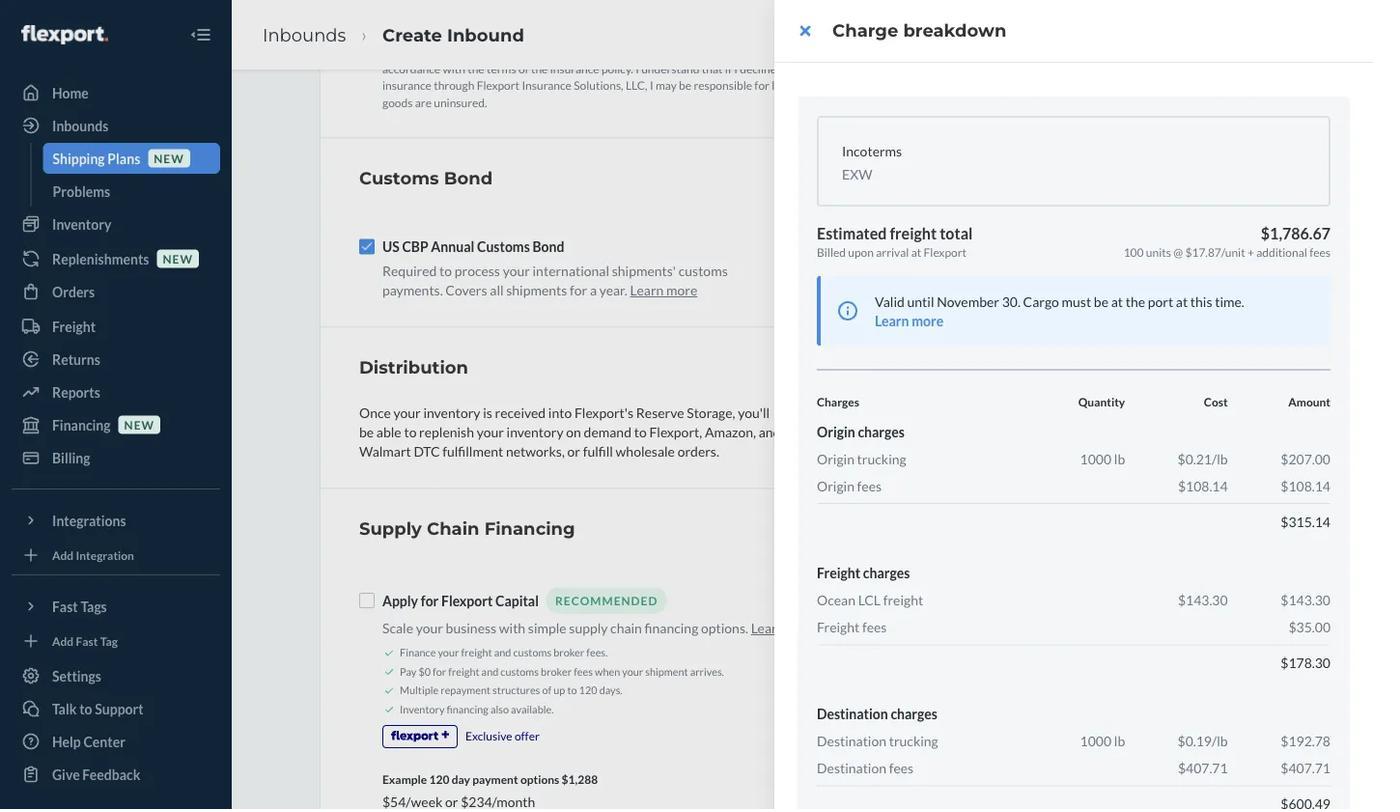 Task type: vqa. For each thing, say whether or not it's contained in the screenshot.
the shipments
no



Task type: describe. For each thing, give the bounding box(es) containing it.
$35.00 cell
[[1228, 614, 1331, 645]]

trucking for origin fees
[[857, 451, 907, 467]]

1000 lb cell for $0.21/lb
[[1023, 445, 1125, 472]]

quantity
[[1078, 395, 1125, 409]]

charges for origin charges
[[858, 424, 905, 440]]

1 $143.30 cell from the left
[[1125, 586, 1228, 614]]

destination for destination charges
[[817, 706, 888, 722]]

charges for destination charges
[[891, 706, 938, 722]]

total
[[940, 224, 973, 242]]

upon
[[848, 245, 874, 259]]

row containing charges
[[817, 394, 1331, 418]]

@
[[1174, 245, 1183, 259]]

origin for origin fees
[[817, 478, 855, 494]]

$0.21/lb
[[1178, 451, 1228, 467]]

fees for origin charges
[[857, 478, 882, 494]]

fees for destination charges
[[889, 760, 914, 776]]

0 vertical spatial freight
[[890, 224, 937, 242]]

1 $407.71 cell from the left
[[1125, 755, 1228, 786]]

exw
[[842, 166, 872, 182]]

learn
[[875, 312, 909, 329]]

100 units @ $17.87/unit + additional fees
[[1124, 245, 1331, 259]]

$192.78 cell
[[1228, 728, 1331, 755]]

freight for freight fees
[[817, 619, 860, 635]]

origin for origin charges
[[817, 424, 855, 440]]

$407.71 for 2nd the $407.71 cell from right
[[1178, 760, 1228, 776]]

row containing ocean lcl freight
[[817, 586, 1331, 614]]

charge
[[832, 20, 898, 41]]

destination fees
[[817, 760, 914, 776]]

destination charges row
[[817, 701, 1331, 728]]

row containing freight fees
[[817, 614, 1331, 645]]

ocean lcl freight
[[817, 592, 923, 608]]

until
[[907, 293, 934, 310]]

$0.19/lb cell
[[1125, 728, 1228, 755]]

amount
[[1289, 395, 1331, 409]]

must
[[1062, 293, 1091, 310]]

help
[[1346, 412, 1363, 440]]

lcl
[[858, 592, 881, 608]]

breakdown
[[903, 20, 1007, 41]]

1000 for $0.19/lb
[[1080, 733, 1112, 749]]

port
[[1148, 293, 1174, 310]]

freight fees cell
[[817, 614, 1023, 645]]

destination trucking
[[817, 733, 938, 749]]

destination trucking cell
[[817, 728, 1023, 755]]

destination for destination fees
[[817, 760, 887, 776]]

row group containing origin charges
[[817, 418, 1331, 535]]

incoterms exw
[[842, 142, 902, 182]]

more
[[912, 312, 944, 329]]

charge breakdown
[[832, 20, 1007, 41]]

the
[[1126, 293, 1145, 310]]

$207.00
[[1281, 451, 1331, 467]]

$178.30 row
[[817, 645, 1331, 676]]

2 $143.30 cell from the left
[[1228, 586, 1331, 614]]

estimated
[[817, 224, 887, 242]]

row containing origin fees
[[817, 472, 1331, 504]]

2 horizontal spatial at
[[1176, 293, 1188, 310]]

units
[[1146, 245, 1171, 259]]

be
[[1094, 293, 1109, 310]]

time.
[[1215, 293, 1245, 310]]

1 $108.14 cell from the left
[[1125, 472, 1228, 504]]

freight charges row
[[817, 559, 1331, 586]]

origin trucking
[[817, 451, 907, 467]]

$17.87/unit
[[1185, 245, 1245, 259]]

$178.30
[[1281, 655, 1331, 671]]

billed upon arrival at flexport
[[817, 245, 967, 259]]

help center
[[1346, 370, 1363, 440]]

1000 for $0.21/lb
[[1080, 451, 1112, 467]]

origin charges row
[[817, 418, 1331, 445]]

$35.00
[[1289, 619, 1331, 635]]

$178.30 cell
[[1228, 645, 1331, 676]]

november
[[937, 293, 1000, 310]]

30
[[1002, 293, 1018, 310]]

$315.14 cell
[[1228, 504, 1331, 535]]



Task type: locate. For each thing, give the bounding box(es) containing it.
1 origin from the top
[[817, 424, 855, 440]]

at left "this"
[[1176, 293, 1188, 310]]

charges inside row
[[891, 706, 938, 722]]

1 row group from the top
[[817, 418, 1331, 535]]

destination charges
[[817, 706, 938, 722]]

trucking
[[857, 451, 907, 467], [889, 733, 938, 749]]

origin
[[817, 424, 855, 440], [817, 451, 855, 467], [817, 478, 855, 494]]

1 $143.30 from the left
[[1178, 592, 1228, 608]]

$407.71 cell down $0.19/lb
[[1125, 755, 1228, 786]]

help center button
[[1336, 355, 1373, 454]]

1000 lb cell down the quantity 'column header' on the right of page
[[1023, 445, 1125, 472]]

0 horizontal spatial $108.14
[[1178, 478, 1228, 494]]

destination inside row
[[817, 706, 888, 722]]

origin up origin fees
[[817, 451, 855, 467]]

$407.71 cell
[[1125, 755, 1228, 786], [1228, 755, 1331, 786]]

$143.30 for 1st $143.30 cell from the right
[[1281, 592, 1331, 608]]

ocean lcl freight cell
[[817, 586, 1023, 614]]

1 vertical spatial charges
[[863, 565, 910, 581]]

1 1000 from the top
[[1080, 451, 1112, 467]]

1 vertical spatial 1000 lb
[[1080, 733, 1125, 749]]

2 vertical spatial destination
[[817, 760, 887, 776]]

1 vertical spatial lb
[[1114, 733, 1125, 749]]

2 row group from the top
[[817, 559, 1331, 676]]

origin trucking cell
[[817, 445, 1023, 472]]

$143.30
[[1178, 592, 1228, 608], [1281, 592, 1331, 608]]

lb for $0.21/lb
[[1114, 451, 1125, 467]]

1 vertical spatial trucking
[[889, 733, 938, 749]]

trucking up destination fees cell
[[889, 733, 938, 749]]

freight charges
[[817, 565, 910, 581]]

1 lb from the top
[[1114, 451, 1125, 467]]

2 origin from the top
[[817, 451, 855, 467]]

lb
[[1114, 451, 1125, 467], [1114, 733, 1125, 749]]

2 vertical spatial charges
[[891, 706, 938, 722]]

freight up the ocean
[[817, 565, 861, 581]]

at right arrival
[[911, 245, 922, 259]]

$108.14
[[1178, 478, 1228, 494], [1281, 478, 1331, 494]]

row containing destination trucking
[[817, 728, 1331, 755]]

freight inside cell
[[883, 592, 923, 608]]

100
[[1124, 245, 1144, 259]]

$315.14 row
[[817, 504, 1331, 535]]

2 freight from the top
[[817, 619, 860, 635]]

5 row from the top
[[817, 614, 1331, 645]]

row containing origin trucking
[[817, 445, 1331, 472]]

1 horizontal spatial $407.71
[[1281, 760, 1331, 776]]

destination fees cell
[[817, 755, 1023, 786]]

$407.71
[[1178, 760, 1228, 776], [1281, 760, 1331, 776]]

learn more button
[[875, 311, 944, 330]]

$407.71 for 1st the $407.71 cell from right
[[1281, 760, 1331, 776]]

2 1000 from the top
[[1080, 733, 1112, 749]]

1000 lb cell
[[1023, 445, 1125, 472], [1023, 728, 1125, 755]]

fees down ocean lcl freight on the right bottom of page
[[862, 619, 887, 635]]

billed
[[817, 245, 846, 259]]

$143.30 cell
[[1125, 586, 1228, 614], [1228, 586, 1331, 614]]

3 row group from the top
[[817, 701, 1331, 809]]

trucking down origin charges
[[857, 451, 907, 467]]

row group containing freight charges
[[817, 559, 1331, 676]]

1 $407.71 from the left
[[1178, 760, 1228, 776]]

2 $108.14 cell from the left
[[1228, 472, 1331, 504]]

$407.71 down $0.19/lb
[[1178, 760, 1228, 776]]

row group down 'quantity'
[[817, 418, 1331, 535]]

1000 lb cell for $0.19/lb
[[1023, 728, 1125, 755]]

2 1000 lb cell from the top
[[1023, 728, 1125, 755]]

arrival
[[876, 245, 909, 259]]

origin charges
[[817, 424, 905, 440]]

destination
[[817, 706, 888, 722], [817, 733, 887, 749], [817, 760, 887, 776]]

1000 lb for $0.19/lb
[[1080, 733, 1125, 749]]

trucking inside origin trucking "cell"
[[857, 451, 907, 467]]

row containing destination fees
[[817, 755, 1331, 786]]

freight for freight charges
[[817, 565, 861, 581]]

0 vertical spatial freight
[[817, 565, 861, 581]]

1000 lb down destination charges row
[[1080, 733, 1125, 749]]

1000 down destination charges row
[[1080, 733, 1112, 749]]

$143.30 for first $143.30 cell
[[1178, 592, 1228, 608]]

2 destination from the top
[[817, 733, 887, 749]]

fees
[[1310, 245, 1331, 259], [857, 478, 882, 494], [862, 619, 887, 635], [889, 760, 914, 776]]

charges
[[817, 395, 859, 409]]

0 vertical spatial 1000
[[1080, 451, 1112, 467]]

lb for $0.19/lb
[[1114, 733, 1125, 749]]

1 horizontal spatial $143.30
[[1281, 592, 1331, 608]]

2 vertical spatial row group
[[817, 701, 1331, 809]]

0 vertical spatial row group
[[817, 418, 1331, 535]]

freight up freight fees cell
[[883, 592, 923, 608]]

origin inside "cell"
[[817, 451, 855, 467]]

2 lb from the top
[[1114, 733, 1125, 749]]

$207.00 cell
[[1228, 445, 1331, 472]]

$108.14 cell
[[1125, 472, 1228, 504], [1228, 472, 1331, 504]]

$108.14 for 2nd $108.14 cell from right
[[1178, 478, 1228, 494]]

8 row from the top
[[817, 786, 1331, 809]]

freight fees
[[817, 619, 887, 635]]

0 vertical spatial trucking
[[857, 451, 907, 467]]

incoterms
[[842, 142, 902, 159]]

1 vertical spatial 1000 lb cell
[[1023, 728, 1125, 755]]

4 row from the top
[[817, 586, 1331, 614]]

freight down the ocean
[[817, 619, 860, 635]]

$108.14 for first $108.14 cell from the right
[[1281, 478, 1331, 494]]

0 vertical spatial 1000 lb
[[1080, 451, 1125, 467]]

at
[[911, 245, 922, 259], [1111, 293, 1123, 310], [1176, 293, 1188, 310]]

freight inside cell
[[817, 619, 860, 635]]

destination for destination trucking
[[817, 733, 887, 749]]

1 horizontal spatial $108.14
[[1281, 478, 1331, 494]]

origin down origin trucking
[[817, 478, 855, 494]]

+
[[1248, 245, 1254, 259]]

valid
[[875, 293, 905, 310]]

0 vertical spatial 1000 lb cell
[[1023, 445, 1125, 472]]

charges up origin trucking
[[858, 424, 905, 440]]

row group down $178.30 row
[[817, 701, 1331, 809]]

lb inside table
[[1114, 451, 1125, 467]]

$1,786.67
[[1261, 224, 1331, 242]]

2 $108.14 from the left
[[1281, 478, 1331, 494]]

1 freight from the top
[[817, 565, 861, 581]]

origin inside row
[[817, 424, 855, 440]]

$108.14 down the $207.00
[[1281, 478, 1331, 494]]

freight up arrival
[[890, 224, 937, 242]]

3 destination from the top
[[817, 760, 887, 776]]

$108.14 cell down $0.21/lb
[[1125, 472, 1228, 504]]

fees down the 'destination trucking' cell
[[889, 760, 914, 776]]

row group containing destination charges
[[817, 701, 1331, 809]]

1 horizontal spatial at
[[1111, 293, 1123, 310]]

1000 lb
[[1080, 451, 1125, 467], [1080, 733, 1125, 749]]

$315.14
[[1281, 513, 1331, 530]]

origin inside cell
[[817, 478, 855, 494]]

1000 lb down origin charges row
[[1080, 451, 1125, 467]]

row group
[[817, 418, 1331, 535], [817, 559, 1331, 676], [817, 701, 1331, 809]]

$143.30 up $35.00
[[1281, 592, 1331, 608]]

amount column header
[[1228, 394, 1331, 418]]

origin fees
[[817, 478, 882, 494]]

2 $407.71 from the left
[[1281, 760, 1331, 776]]

charges inside table
[[858, 424, 905, 440]]

1000 down origin charges row
[[1080, 451, 1112, 467]]

freight
[[817, 565, 861, 581], [817, 619, 860, 635]]

$407.71 cell down the $192.78
[[1228, 755, 1331, 786]]

lb down origin charges row
[[1114, 451, 1125, 467]]

1 vertical spatial row group
[[817, 559, 1331, 676]]

charges up the 'destination trucking' cell
[[891, 706, 938, 722]]

1 1000 lb from the top
[[1080, 451, 1125, 467]]

$192.78
[[1281, 733, 1331, 749]]

cell
[[1023, 418, 1125, 445], [1125, 418, 1228, 445], [1023, 472, 1125, 504], [817, 504, 1023, 535], [1125, 559, 1228, 586], [1023, 614, 1125, 645], [1125, 614, 1228, 645], [817, 645, 1023, 676], [1023, 645, 1125, 676], [1125, 645, 1228, 676], [1023, 701, 1125, 728], [1125, 701, 1228, 728], [1228, 701, 1331, 728], [1023, 755, 1125, 786], [817, 786, 1023, 809], [1125, 786, 1228, 809], [1228, 786, 1331, 809]]

origin fees cell
[[817, 472, 1023, 504]]

1 vertical spatial 1000
[[1080, 733, 1112, 749]]

charges up ocean lcl freight on the right bottom of page
[[863, 565, 910, 581]]

1 row from the top
[[817, 394, 1331, 418]]

2 row from the top
[[817, 445, 1331, 472]]

destination up destination fees
[[817, 733, 887, 749]]

charges
[[858, 424, 905, 440], [863, 565, 910, 581], [891, 706, 938, 722]]

close image
[[800, 23, 811, 39]]

origin down charges
[[817, 424, 855, 440]]

1 1000 lb cell from the top
[[1023, 445, 1125, 472]]

fees for freight charges
[[862, 619, 887, 635]]

.
[[1018, 293, 1021, 310]]

1 vertical spatial origin
[[817, 451, 855, 467]]

fees down origin trucking
[[857, 478, 882, 494]]

2 vertical spatial origin
[[817, 478, 855, 494]]

$0.19/lb
[[1178, 733, 1228, 749]]

$143.30 up $35.00 cell
[[1178, 592, 1228, 608]]

lb down destination charges row
[[1114, 733, 1125, 749]]

1 vertical spatial freight
[[817, 619, 860, 635]]

trucking for destination fees
[[889, 733, 938, 749]]

charges for freight charges
[[863, 565, 910, 581]]

$0.21/lb cell
[[1125, 445, 1228, 472]]

flexport
[[924, 245, 967, 259]]

0 horizontal spatial $407.71
[[1178, 760, 1228, 776]]

0 vertical spatial charges
[[858, 424, 905, 440]]

2 $143.30 from the left
[[1281, 592, 1331, 608]]

1 vertical spatial destination
[[817, 733, 887, 749]]

trucking inside the 'destination trucking' cell
[[889, 733, 938, 749]]

estimated freight total
[[817, 224, 973, 242]]

2 $407.71 cell from the left
[[1228, 755, 1331, 786]]

valid until november 30 . cargo must be at the port at this time. learn more
[[875, 293, 1245, 329]]

this
[[1191, 293, 1213, 310]]

0 vertical spatial origin
[[817, 424, 855, 440]]

2 1000 lb from the top
[[1080, 733, 1125, 749]]

center
[[1346, 370, 1363, 409]]

0 vertical spatial lb
[[1114, 451, 1125, 467]]

3 origin from the top
[[817, 478, 855, 494]]

1 $108.14 from the left
[[1178, 478, 1228, 494]]

7 row from the top
[[817, 755, 1331, 786]]

origin for origin trucking
[[817, 451, 855, 467]]

table containing origin charges
[[817, 394, 1331, 535]]

destination down destination trucking
[[817, 760, 887, 776]]

3 row from the top
[[817, 472, 1331, 504]]

cargo
[[1023, 293, 1059, 310]]

quantity column header
[[1023, 394, 1125, 418]]

table
[[817, 394, 1331, 535]]

at right be
[[1111, 293, 1123, 310]]

6 row from the top
[[817, 728, 1331, 755]]

cost
[[1204, 395, 1228, 409]]

ocean
[[817, 592, 856, 608]]

row
[[817, 394, 1331, 418], [817, 445, 1331, 472], [817, 472, 1331, 504], [817, 586, 1331, 614], [817, 614, 1331, 645], [817, 728, 1331, 755], [817, 755, 1331, 786], [817, 786, 1331, 809]]

1000 lb inside table
[[1080, 451, 1125, 467]]

freight
[[890, 224, 937, 242], [883, 592, 923, 608]]

$407.71 down the $192.78
[[1281, 760, 1331, 776]]

0 horizontal spatial $143.30
[[1178, 592, 1228, 608]]

$108.14 cell down the $207.00
[[1228, 472, 1331, 504]]

row group up destination charges row
[[817, 559, 1331, 676]]

1000 lb for $0.21/lb
[[1080, 451, 1125, 467]]

0 horizontal spatial at
[[911, 245, 922, 259]]

destination up destination trucking
[[817, 706, 888, 722]]

additional
[[1257, 245, 1308, 259]]

1000 lb cell down $178.30 row
[[1023, 728, 1125, 755]]

0 vertical spatial destination
[[817, 706, 888, 722]]

cost column header
[[1125, 394, 1228, 418]]

$108.14 down $0.21/lb
[[1178, 478, 1228, 494]]

1 vertical spatial freight
[[883, 592, 923, 608]]

1000
[[1080, 451, 1112, 467], [1080, 733, 1112, 749]]

fees down $1,786.67
[[1310, 245, 1331, 259]]

1 destination from the top
[[817, 706, 888, 722]]

charges column header
[[817, 394, 1023, 418]]



